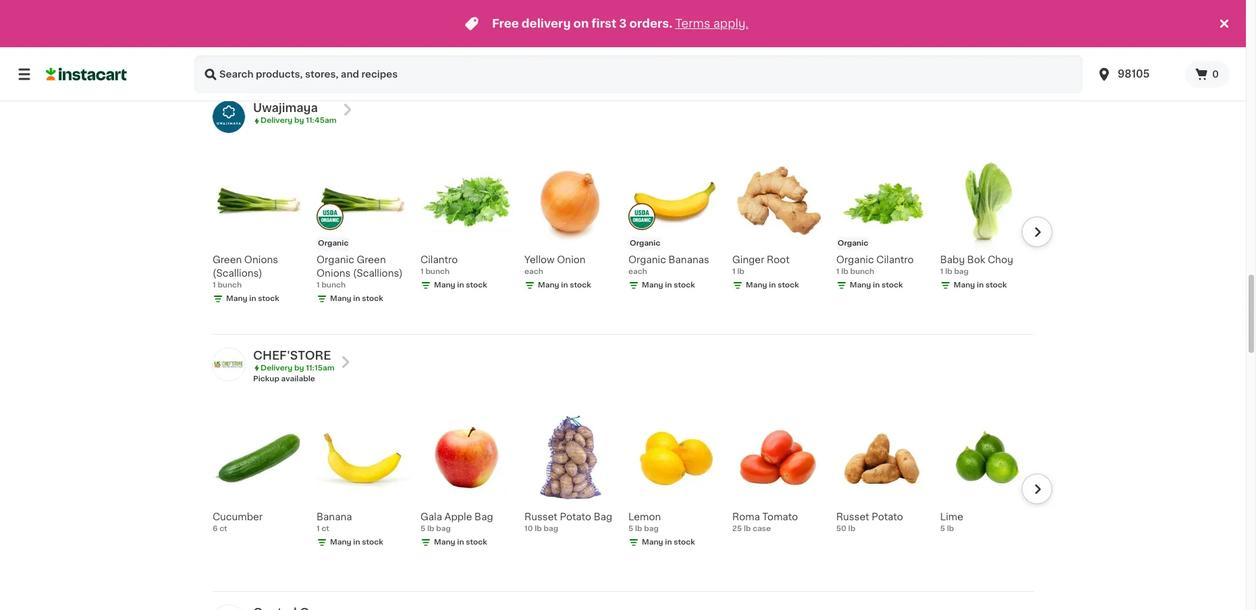 Task type: vqa. For each thing, say whether or not it's contained in the screenshot.
1
yes



Task type: describe. For each thing, give the bounding box(es) containing it.
bag for gala
[[436, 525, 451, 532]]

many in stock for ginger root
[[746, 281, 799, 289]]

chef'store image
[[213, 348, 245, 381]]

orders.
[[630, 18, 673, 29]]

many in stock for lemon
[[642, 539, 695, 546]]

bag for baby
[[955, 268, 969, 275]]

6
[[213, 525, 218, 532]]

apple inside gala apple bag 5 lb bag
[[445, 512, 472, 522]]

stock for banana
[[362, 539, 383, 546]]

in for baby bok choy
[[977, 281, 984, 289]]

organic for lemon
[[421, 8, 458, 17]]

many for gala apple bag
[[434, 539, 456, 546]]

50
[[837, 525, 847, 532]]

many in stock for organic lemon
[[434, 34, 487, 41]]

98105 button
[[1097, 55, 1178, 93]]

1 inside the banana 1 ct
[[317, 525, 320, 532]]

on
[[574, 18, 589, 29]]

in inside organic strawberries package 16 oz container many in stock
[[769, 61, 776, 68]]

organic for green
[[317, 255, 354, 264]]

(scallions) inside green onions (scallions) 1 bunch
[[213, 268, 262, 278]]

organic for bananas
[[629, 255, 666, 264]]

2 many in stock link from the left
[[837, 0, 930, 57]]

tomato
[[763, 512, 798, 522]]

limited time offer region
[[0, 0, 1217, 47]]

lime
[[941, 512, 964, 522]]

many for organic lemon
[[434, 34, 456, 41]]

bag for potato
[[594, 512, 613, 522]]

package for organic strawberries package
[[733, 35, 773, 44]]

many in stock for baby bok choy
[[954, 281, 1007, 289]]

apple inside organic honeycrisp apple each
[[582, 21, 610, 31]]

apply.
[[714, 18, 749, 29]]

lb inside the russet potato bag 10 lb bag
[[535, 525, 542, 532]]

delivery
[[522, 18, 571, 29]]

Search field
[[194, 55, 1083, 93]]

free delivery on first 3 orders. terms apply.
[[492, 18, 749, 29]]

stock for gala apple bag
[[466, 539, 487, 546]]

in for lemon
[[665, 539, 672, 546]]

many for organic bananas
[[642, 281, 664, 289]]

green onions (scallions) 1 bunch
[[213, 255, 278, 289]]

lemon 5 lb bag
[[629, 512, 661, 532]]

lb inside roma tomato 25 lb case
[[744, 525, 751, 532]]

many inside organic strawberries package 16 oz container many in stock
[[746, 61, 768, 68]]

many in stock for green onions (scallions)
[[226, 295, 279, 302]]

first
[[592, 18, 617, 29]]

stock for green onions (scallions)
[[258, 295, 279, 302]]

organic for honeycrisp
[[525, 8, 562, 17]]

organic cilantro 1 lb bunch
[[837, 255, 914, 275]]

banana
[[317, 512, 352, 522]]

lb inside the lemon 5 lb bag
[[635, 525, 643, 532]]

many in stock for organic bananas
[[642, 281, 695, 289]]

item carousel region for uwajimaya
[[194, 149, 1053, 329]]

3
[[619, 18, 627, 29]]

many for organic cilantro
[[850, 281, 872, 289]]

organic blueberries package 18 oz package many in stock
[[629, 8, 695, 68]]

many in stock for yellow onion
[[538, 281, 591, 289]]

cilantro inside "organic cilantro 1 lb bunch"
[[877, 255, 914, 264]]

bag for russet
[[544, 525, 558, 532]]

in for green onions (scallions)
[[249, 295, 256, 302]]

many for lemon
[[642, 539, 664, 546]]

many for baby bok choy
[[954, 281, 976, 289]]

each for yellow onion
[[525, 268, 544, 275]]

blueberries
[[629, 21, 683, 31]]

in inside organic blueberries package 18 oz package many in stock
[[665, 61, 672, 68]]

yellow
[[525, 255, 555, 264]]

organic lemon
[[421, 8, 494, 17]]

by for 11:15am
[[294, 364, 304, 372]]

green inside organic green onions (scallions) 1 bunch
[[357, 255, 386, 264]]

many for ginger root
[[746, 281, 768, 289]]

each for organic bananas
[[629, 268, 648, 275]]

roma
[[733, 512, 760, 522]]

98105 button
[[1089, 55, 1186, 93]]

free
[[492, 18, 519, 29]]

onions inside organic green onions (scallions) 1 bunch
[[317, 268, 351, 278]]

lb inside russet potato 50 lb
[[849, 525, 856, 532]]

1 inside "organic cilantro 1 lb bunch"
[[837, 268, 840, 275]]

pickup available
[[253, 375, 315, 383]]

gala
[[421, 512, 442, 522]]

1 inside green onions (scallions) 1 bunch
[[213, 281, 216, 289]]

many for green onions (scallions)
[[226, 295, 248, 302]]

bunch inside "organic cilantro 1 lb bunch"
[[851, 268, 875, 275]]

stock for ginger root
[[778, 281, 799, 289]]

bunch inside organic green onions (scallions) 1 bunch
[[322, 281, 346, 289]]

1 inside cilantro 1 bunch
[[421, 268, 424, 275]]

organic green onions (scallions) 1 bunch
[[317, 255, 403, 289]]

lb inside gala apple bag 5 lb bag
[[427, 525, 435, 532]]

banana 1 ct
[[317, 512, 352, 532]]

5 for lemon
[[629, 525, 634, 532]]

cucumber 6 ct
[[213, 512, 263, 532]]

many in stock for organic honeycrisp apple
[[538, 47, 591, 55]]

in for organic lemon
[[457, 34, 464, 41]]

5 for lime
[[941, 525, 946, 532]]

0
[[1213, 70, 1220, 79]]

in for ginger root
[[769, 281, 776, 289]]

choy
[[988, 255, 1014, 264]]

10
[[525, 525, 533, 532]]

stock for cilantro
[[466, 281, 487, 289]]

18
[[629, 47, 637, 55]]

organic for blueberries
[[629, 8, 666, 17]]

1 inside baby bok choy 1 lb bag
[[941, 268, 944, 275]]

many for organic green onions (scallions)
[[330, 295, 352, 302]]

delivery for delivery by 11:15am
[[261, 364, 293, 372]]

root
[[767, 255, 790, 264]]



Task type: locate. For each thing, give the bounding box(es) containing it.
russet
[[525, 512, 558, 522], [837, 512, 870, 522]]

2 russet from the left
[[837, 512, 870, 522]]

onion
[[557, 255, 586, 264]]

0 horizontal spatial lemon
[[461, 8, 494, 17]]

in for gala apple bag
[[457, 539, 464, 546]]

many in stock for organic green onions (scallions)
[[330, 295, 383, 302]]

11:45am
[[306, 117, 337, 124]]

2 cilantro from the left
[[877, 255, 914, 264]]

terms
[[676, 18, 711, 29]]

0 horizontal spatial (scallions)
[[213, 268, 262, 278]]

ginger root 1 lb
[[733, 255, 790, 275]]

potato inside the russet potato bag 10 lb bag
[[560, 512, 592, 522]]

stock for yellow onion
[[570, 281, 591, 289]]

0 vertical spatial lemon
[[461, 8, 494, 17]]

in for organic honeycrisp apple
[[561, 47, 568, 55]]

ct inside cucumber 6 ct
[[220, 525, 227, 532]]

package inside organic strawberries package 16 oz container many in stock
[[733, 35, 773, 44]]

russet potato bag 10 lb bag
[[525, 512, 613, 532]]

stock inside organic strawberries package 16 oz container many in stock
[[778, 61, 799, 68]]

1
[[421, 268, 424, 275], [733, 268, 736, 275], [837, 268, 840, 275], [941, 268, 944, 275], [213, 281, 216, 289], [317, 281, 320, 289], [317, 525, 320, 532]]

potato inside russet potato 50 lb
[[872, 512, 904, 522]]

item badge image
[[317, 203, 344, 230], [629, 203, 656, 230]]

5 inside lime 5 lb
[[941, 525, 946, 532]]

ct inside the banana 1 ct
[[322, 525, 330, 532]]

ginger
[[733, 255, 765, 264]]

lb inside baby bok choy 1 lb bag
[[946, 268, 953, 275]]

0 vertical spatial apple
[[582, 21, 610, 31]]

1 vertical spatial delivery
[[261, 364, 293, 372]]

delivery by 11:45am
[[261, 117, 337, 124]]

1 horizontal spatial oz
[[743, 47, 752, 55]]

1 cilantro from the left
[[421, 255, 458, 264]]

by for 11:45am
[[294, 117, 304, 124]]

0 horizontal spatial bag
[[475, 512, 493, 522]]

potato
[[560, 512, 592, 522], [872, 512, 904, 522]]

lb inside "organic cilantro 1 lb bunch"
[[842, 268, 849, 275]]

delivery up the pickup available
[[261, 364, 293, 372]]

bag for apple
[[475, 512, 493, 522]]

stock for organic bananas
[[674, 281, 695, 289]]

bok
[[968, 255, 986, 264]]

ct for banana
[[322, 525, 330, 532]]

1 vertical spatial onions
[[317, 268, 351, 278]]

0 horizontal spatial item badge image
[[317, 203, 344, 230]]

1 inside ginger root 1 lb
[[733, 268, 736, 275]]

green
[[213, 255, 242, 264], [357, 255, 386, 264]]

0 horizontal spatial onions
[[244, 255, 278, 264]]

organic for cilantro
[[837, 255, 874, 264]]

honeycrisp
[[525, 21, 580, 31]]

lime 5 lb
[[941, 512, 964, 532]]

stock inside organic blueberries package 18 oz package many in stock
[[674, 61, 695, 68]]

each
[[525, 34, 544, 41], [525, 268, 544, 275], [629, 268, 648, 275]]

stock for organic green onions (scallions)
[[362, 295, 383, 302]]

bag
[[955, 268, 969, 275], [436, 525, 451, 532], [544, 525, 558, 532], [644, 525, 659, 532]]

0 vertical spatial by
[[294, 117, 304, 124]]

many in stock for gala apple bag
[[434, 539, 487, 546]]

1 vertical spatial apple
[[445, 512, 472, 522]]

1 many in stock link from the left
[[317, 0, 410, 57]]

potato for russet potato
[[872, 512, 904, 522]]

apple right gala
[[445, 512, 472, 522]]

roma tomato 25 lb case
[[733, 512, 798, 532]]

many in stock
[[434, 34, 487, 41], [330, 47, 383, 55], [538, 47, 591, 55], [850, 47, 903, 55], [434, 281, 487, 289], [538, 281, 591, 289], [642, 281, 695, 289], [746, 281, 799, 289], [850, 281, 903, 289], [954, 281, 1007, 289], [226, 295, 279, 302], [330, 295, 383, 302], [330, 539, 383, 546], [434, 539, 487, 546], [642, 539, 695, 546]]

stock for organic honeycrisp apple
[[570, 47, 591, 55]]

1 item carousel region from the top
[[194, 149, 1053, 329]]

2 by from the top
[[294, 364, 304, 372]]

organic inside organic strawberries package 16 oz container many in stock
[[733, 8, 770, 17]]

bag inside gala apple bag 5 lb bag
[[475, 512, 493, 522]]

lemon
[[461, 8, 494, 17], [629, 512, 661, 522]]

russet potato 50 lb
[[837, 512, 904, 532]]

many in stock for banana
[[330, 539, 383, 546]]

1 bag from the left
[[475, 512, 493, 522]]

each inside yellow onion each
[[525, 268, 544, 275]]

2 (scallions) from the left
[[353, 268, 403, 278]]

oz
[[639, 47, 648, 55], [743, 47, 752, 55]]

5 down lime
[[941, 525, 946, 532]]

delivery down uwajimaya
[[261, 117, 293, 124]]

in for organic green onions (scallions)
[[353, 295, 360, 302]]

item carousel region for chef'store
[[194, 406, 1053, 586]]

ct for cucumber
[[220, 525, 227, 532]]

None search field
[[194, 55, 1083, 93]]

terms apply. link
[[676, 18, 749, 29]]

green inside green onions (scallions) 1 bunch
[[213, 255, 242, 264]]

bunch
[[426, 268, 450, 275], [851, 268, 875, 275], [218, 281, 242, 289], [322, 281, 346, 289]]

each inside organic honeycrisp apple each
[[525, 34, 544, 41]]

1 5 from the left
[[421, 525, 426, 532]]

in for cilantro
[[457, 281, 464, 289]]

2 delivery from the top
[[261, 364, 293, 372]]

0 horizontal spatial green
[[213, 255, 242, 264]]

1 horizontal spatial ct
[[322, 525, 330, 532]]

1 horizontal spatial many in stock link
[[837, 0, 930, 57]]

1 horizontal spatial cilantro
[[877, 255, 914, 264]]

delivery by 11:15am
[[261, 364, 335, 372]]

package
[[629, 35, 669, 44], [733, 35, 773, 44], [649, 47, 682, 55]]

bag inside baby bok choy 1 lb bag
[[955, 268, 969, 275]]

many
[[434, 34, 456, 41], [330, 47, 352, 55], [538, 47, 560, 55], [850, 47, 872, 55], [642, 61, 664, 68], [746, 61, 768, 68], [434, 281, 456, 289], [538, 281, 560, 289], [642, 281, 664, 289], [746, 281, 768, 289], [850, 281, 872, 289], [954, 281, 976, 289], [226, 295, 248, 302], [330, 295, 352, 302], [330, 539, 352, 546], [434, 539, 456, 546], [642, 539, 664, 546]]

0 horizontal spatial oz
[[639, 47, 648, 55]]

many for cilantro
[[434, 281, 456, 289]]

5 inside gala apple bag 5 lb bag
[[421, 525, 426, 532]]

apple left 3
[[582, 21, 610, 31]]

1 potato from the left
[[560, 512, 592, 522]]

organic inside the organic bananas each
[[629, 255, 666, 264]]

oz inside organic blueberries package 18 oz package many in stock
[[639, 47, 648, 55]]

2 oz from the left
[[743, 47, 752, 55]]

bag inside the lemon 5 lb bag
[[644, 525, 659, 532]]

bunch inside cilantro 1 bunch
[[426, 268, 450, 275]]

lb inside lime 5 lb
[[947, 525, 955, 532]]

bananas
[[669, 255, 710, 264]]

1 item badge image from the left
[[317, 203, 344, 230]]

bunch inside green onions (scallions) 1 bunch
[[218, 281, 242, 289]]

2 horizontal spatial 5
[[941, 525, 946, 532]]

package for organic blueberries package
[[629, 35, 669, 44]]

apple
[[582, 21, 610, 31], [445, 512, 472, 522]]

1 horizontal spatial (scallions)
[[353, 268, 403, 278]]

1 vertical spatial item carousel region
[[194, 406, 1053, 586]]

by up available
[[294, 364, 304, 372]]

in for organic cilantro
[[873, 281, 880, 289]]

1 ct from the left
[[220, 525, 227, 532]]

oz right 16
[[743, 47, 752, 55]]

0 vertical spatial item carousel region
[[194, 149, 1053, 329]]

(scallions)
[[213, 268, 262, 278], [353, 268, 403, 278]]

instacart logo image
[[46, 66, 127, 82]]

item carousel region containing green onions (scallions)
[[194, 149, 1053, 329]]

russet up 10
[[525, 512, 558, 522]]

item badge image up organic green onions (scallions) 1 bunch
[[317, 203, 344, 230]]

baby bok choy 1 lb bag
[[941, 255, 1014, 275]]

1 vertical spatial by
[[294, 364, 304, 372]]

many in stock for organic cilantro
[[850, 281, 903, 289]]

oz for organic strawberries package
[[743, 47, 752, 55]]

stock
[[466, 34, 487, 41], [362, 47, 383, 55], [570, 47, 591, 55], [882, 47, 903, 55], [674, 61, 695, 68], [778, 61, 799, 68], [466, 281, 487, 289], [570, 281, 591, 289], [674, 281, 695, 289], [778, 281, 799, 289], [882, 281, 903, 289], [986, 281, 1007, 289], [258, 295, 279, 302], [362, 295, 383, 302], [362, 539, 383, 546], [466, 539, 487, 546], [674, 539, 695, 546]]

2 green from the left
[[357, 255, 386, 264]]

ct right 6
[[220, 525, 227, 532]]

organic inside "organic cilantro 1 lb bunch"
[[837, 255, 874, 264]]

0 vertical spatial delivery
[[261, 117, 293, 124]]

russet inside russet potato 50 lb
[[837, 512, 870, 522]]

delivery
[[261, 117, 293, 124], [261, 364, 293, 372]]

cilantro 1 bunch
[[421, 255, 458, 275]]

0 horizontal spatial potato
[[560, 512, 592, 522]]

russet for russet potato
[[837, 512, 870, 522]]

2 item badge image from the left
[[629, 203, 656, 230]]

bag inside gala apple bag 5 lb bag
[[436, 525, 451, 532]]

ct down "banana"
[[322, 525, 330, 532]]

2 ct from the left
[[322, 525, 330, 532]]

1 horizontal spatial lemon
[[629, 512, 661, 522]]

russet for russet potato bag
[[525, 512, 558, 522]]

organic strawberries package 16 oz container many in stock
[[733, 8, 799, 68]]

2 bag from the left
[[594, 512, 613, 522]]

1 horizontal spatial green
[[357, 255, 386, 264]]

onions
[[244, 255, 278, 264], [317, 268, 351, 278]]

0 horizontal spatial ct
[[220, 525, 227, 532]]

item badge image for organic bananas
[[629, 203, 656, 230]]

bag inside the russet potato bag 10 lb bag
[[544, 525, 558, 532]]

1 horizontal spatial bag
[[594, 512, 613, 522]]

0 horizontal spatial apple
[[445, 512, 472, 522]]

0 button
[[1186, 61, 1230, 88]]

stock for baby bok choy
[[986, 281, 1007, 289]]

5 down gala
[[421, 525, 426, 532]]

each inside the organic bananas each
[[629, 268, 648, 275]]

1 oz from the left
[[639, 47, 648, 55]]

organic for strawberries
[[733, 8, 770, 17]]

2 5 from the left
[[629, 525, 634, 532]]

chef'store
[[253, 350, 331, 361]]

potato for russet potato bag
[[560, 512, 592, 522]]

case
[[753, 525, 771, 532]]

25
[[733, 525, 742, 532]]

organic inside organic honeycrisp apple each
[[525, 8, 562, 17]]

ct
[[220, 525, 227, 532], [322, 525, 330, 532]]

stock for organic lemon
[[466, 34, 487, 41]]

organic
[[421, 8, 458, 17], [525, 8, 562, 17], [629, 8, 666, 17], [733, 8, 770, 17], [318, 239, 349, 247], [630, 239, 661, 247], [838, 239, 869, 247], [317, 255, 354, 264], [629, 255, 666, 264], [837, 255, 874, 264]]

2 potato from the left
[[872, 512, 904, 522]]

1 by from the top
[[294, 117, 304, 124]]

uwajimaya
[[253, 103, 318, 114]]

bag right gala
[[475, 512, 493, 522]]

many for organic honeycrisp apple
[[538, 47, 560, 55]]

yellow onion each
[[525, 255, 586, 275]]

0 horizontal spatial russet
[[525, 512, 558, 522]]

in for yellow onion
[[561, 281, 568, 289]]

uwajimaya image
[[213, 101, 245, 133]]

many for banana
[[330, 539, 352, 546]]

many inside organic blueberries package 18 oz package many in stock
[[642, 61, 664, 68]]

bag inside the russet potato bag 10 lb bag
[[594, 512, 613, 522]]

pickup
[[253, 375, 280, 383]]

item badge image up the organic bananas each
[[629, 203, 656, 230]]

by
[[294, 117, 304, 124], [294, 364, 304, 372]]

item carousel region
[[194, 149, 1053, 329], [194, 406, 1053, 586]]

1 russet from the left
[[525, 512, 558, 522]]

bag
[[475, 512, 493, 522], [594, 512, 613, 522]]

1 horizontal spatial 5
[[629, 525, 634, 532]]

0 horizontal spatial cilantro
[[421, 255, 458, 264]]

cucumber
[[213, 512, 263, 522]]

item badge image for organic green onions (scallions)
[[317, 203, 344, 230]]

1 horizontal spatial onions
[[317, 268, 351, 278]]

0 vertical spatial onions
[[244, 255, 278, 264]]

1 delivery from the top
[[261, 117, 293, 124]]

bag left the lemon 5 lb bag
[[594, 512, 613, 522]]

1 horizontal spatial potato
[[872, 512, 904, 522]]

in
[[457, 34, 464, 41], [353, 47, 360, 55], [561, 47, 568, 55], [873, 47, 880, 55], [665, 61, 672, 68], [769, 61, 776, 68], [457, 281, 464, 289], [561, 281, 568, 289], [665, 281, 672, 289], [769, 281, 776, 289], [873, 281, 880, 289], [977, 281, 984, 289], [249, 295, 256, 302], [353, 295, 360, 302], [353, 539, 360, 546], [457, 539, 464, 546], [665, 539, 672, 546]]

russet up 50
[[837, 512, 870, 522]]

russet inside the russet potato bag 10 lb bag
[[525, 512, 558, 522]]

organic honeycrisp apple each
[[525, 8, 610, 41]]

organic inside organic blueberries package 18 oz package many in stock
[[629, 8, 666, 17]]

strawberries
[[733, 21, 793, 31]]

available
[[281, 375, 315, 383]]

item carousel region containing cucumber
[[194, 406, 1053, 586]]

5
[[421, 525, 426, 532], [629, 525, 634, 532], [941, 525, 946, 532]]

oz right 18
[[639, 47, 648, 55]]

in for organic bananas
[[665, 281, 672, 289]]

1 inside organic green onions (scallions) 1 bunch
[[317, 281, 320, 289]]

many for yellow onion
[[538, 281, 560, 289]]

many in stock for cilantro
[[434, 281, 487, 289]]

by down uwajimaya
[[294, 117, 304, 124]]

5 right the russet potato bag 10 lb bag
[[629, 525, 634, 532]]

onions inside green onions (scallions) 1 bunch
[[244, 255, 278, 264]]

1 vertical spatial lemon
[[629, 512, 661, 522]]

1 horizontal spatial russet
[[837, 512, 870, 522]]

stock for organic cilantro
[[882, 281, 903, 289]]

16
[[733, 47, 741, 55]]

lb
[[738, 268, 745, 275], [842, 268, 849, 275], [946, 268, 953, 275], [427, 525, 435, 532], [535, 525, 542, 532], [635, 525, 643, 532], [744, 525, 751, 532], [849, 525, 856, 532], [947, 525, 955, 532]]

lb inside ginger root 1 lb
[[738, 268, 745, 275]]

oz inside organic strawberries package 16 oz container many in stock
[[743, 47, 752, 55]]

2 item carousel region from the top
[[194, 406, 1053, 586]]

cilantro
[[421, 255, 458, 264], [877, 255, 914, 264]]

in for banana
[[353, 539, 360, 546]]

oz for organic blueberries package
[[639, 47, 648, 55]]

gala apple bag 5 lb bag
[[421, 512, 493, 532]]

98105
[[1118, 69, 1150, 79]]

baby
[[941, 255, 965, 264]]

stock for lemon
[[674, 539, 695, 546]]

container
[[753, 47, 791, 55]]

organic inside organic green onions (scallions) 1 bunch
[[317, 255, 354, 264]]

(scallions) inside organic green onions (scallions) 1 bunch
[[353, 268, 403, 278]]

delivery for delivery by 11:45am
[[261, 117, 293, 124]]

organic bananas each
[[629, 255, 710, 275]]

many in stock link
[[317, 0, 410, 57], [837, 0, 930, 57]]

1 (scallions) from the left
[[213, 268, 262, 278]]

0 horizontal spatial many in stock link
[[317, 0, 410, 57]]

1 horizontal spatial item badge image
[[629, 203, 656, 230]]

0 horizontal spatial 5
[[421, 525, 426, 532]]

3 5 from the left
[[941, 525, 946, 532]]

1 horizontal spatial apple
[[582, 21, 610, 31]]

5 inside the lemon 5 lb bag
[[629, 525, 634, 532]]

1 green from the left
[[213, 255, 242, 264]]

11:15am
[[306, 364, 335, 372]]



